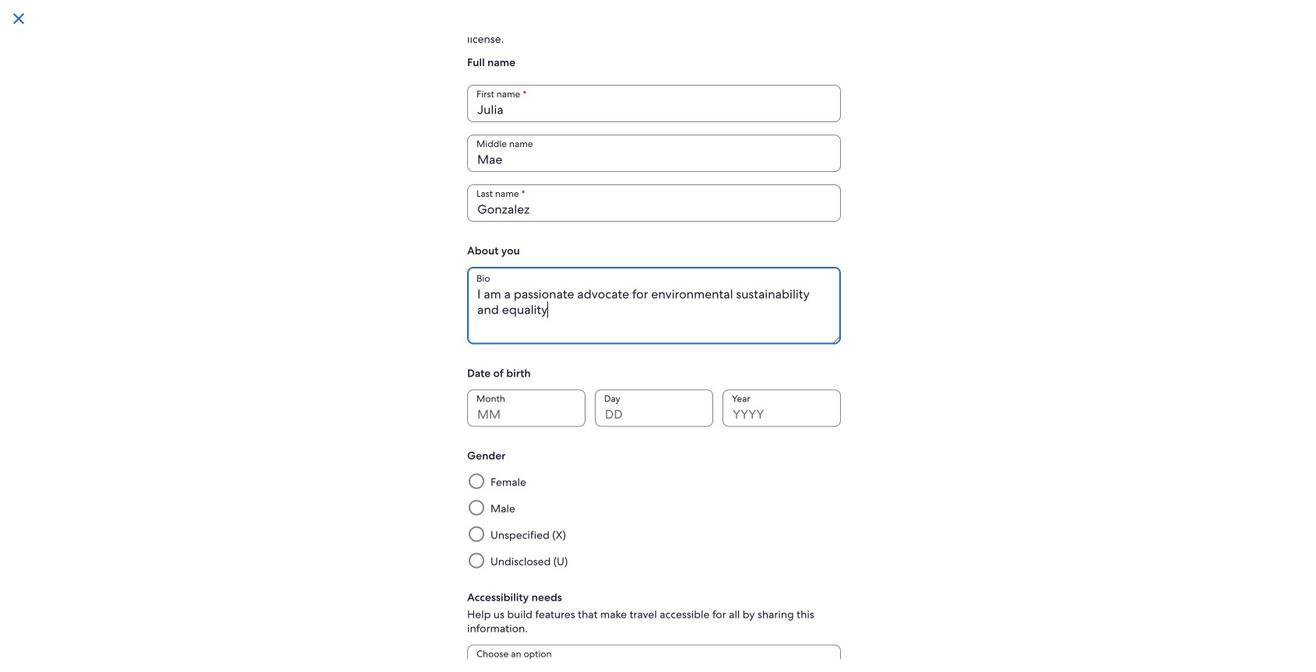 Task type: vqa. For each thing, say whether or not it's contained in the screenshot.
The La
no



Task type: locate. For each thing, give the bounding box(es) containing it.
MM telephone field
[[467, 390, 586, 427]]

Help future hosts get to know you better. You can share your travel style, hobbies, interests, and more. text field
[[467, 267, 841, 345]]

dialog
[[0, 0, 1309, 660]]

None text field
[[467, 85, 841, 122], [467, 135, 841, 172], [467, 85, 841, 122], [467, 135, 841, 172]]

directional image
[[745, 641, 764, 660]]

None text field
[[467, 185, 841, 222]]



Task type: describe. For each thing, give the bounding box(es) containing it.
DD telephone field
[[595, 390, 714, 427]]

YYYY telephone field
[[723, 390, 841, 427]]

close image
[[9, 9, 28, 28]]



